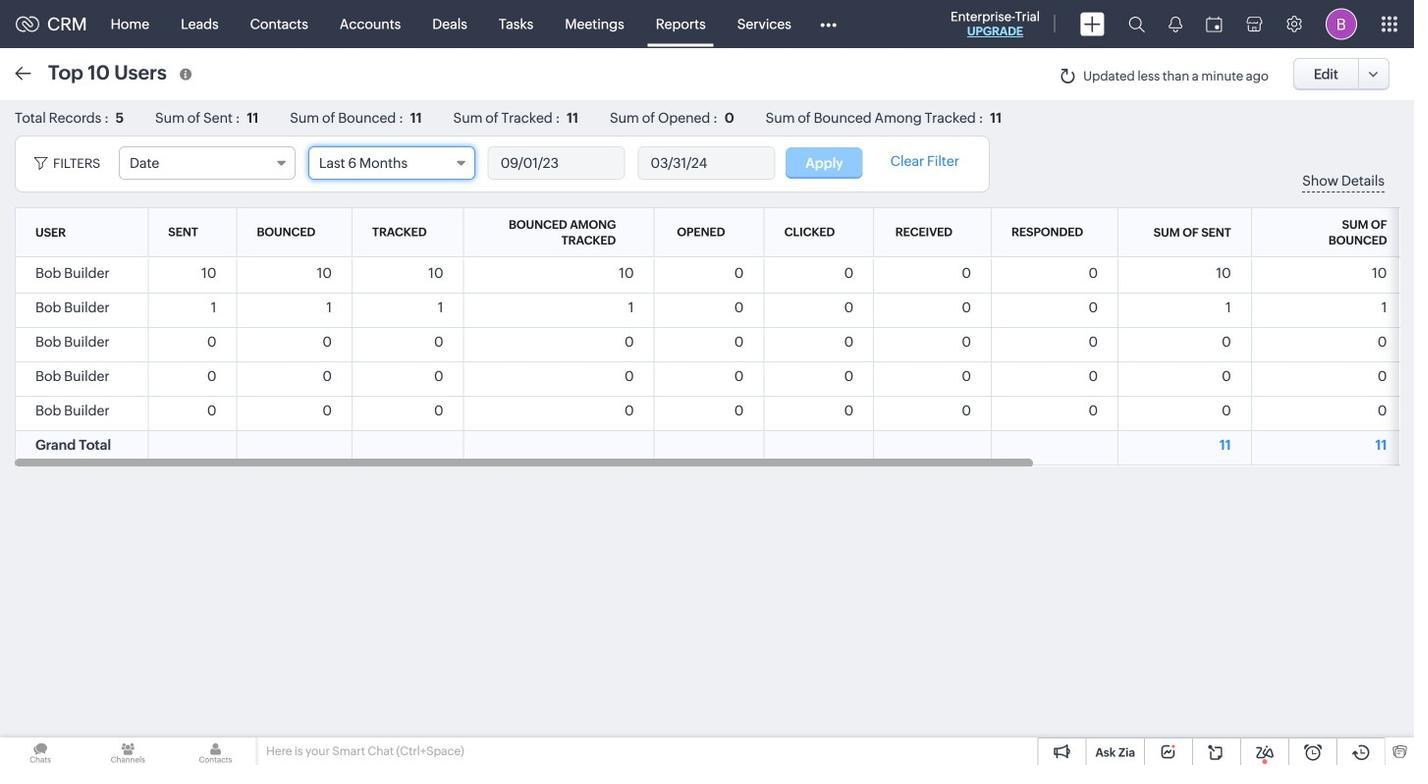 Task type: locate. For each thing, give the bounding box(es) containing it.
search element
[[1117, 0, 1157, 48]]

calendar image
[[1206, 16, 1223, 32]]

profile element
[[1314, 0, 1369, 48]]

create menu element
[[1069, 0, 1117, 48]]

MM/DD/YY text field
[[489, 147, 624, 179]]

contacts image
[[175, 738, 256, 765]]

channels image
[[88, 738, 168, 765]]

MM/DD/YY text field
[[639, 147, 774, 179]]

signals element
[[1157, 0, 1194, 48]]

None field
[[119, 146, 296, 180], [308, 146, 475, 180], [119, 146, 296, 180], [308, 146, 475, 180]]



Task type: describe. For each thing, give the bounding box(es) containing it.
signals image
[[1169, 16, 1183, 32]]

search image
[[1129, 16, 1145, 32]]

Other Modules field
[[807, 8, 849, 40]]

logo image
[[16, 16, 39, 32]]

chats image
[[0, 738, 81, 765]]

create menu image
[[1080, 12, 1105, 36]]

profile image
[[1326, 8, 1357, 40]]



Task type: vqa. For each thing, say whether or not it's contained in the screenshot.
the Other Modules field
yes



